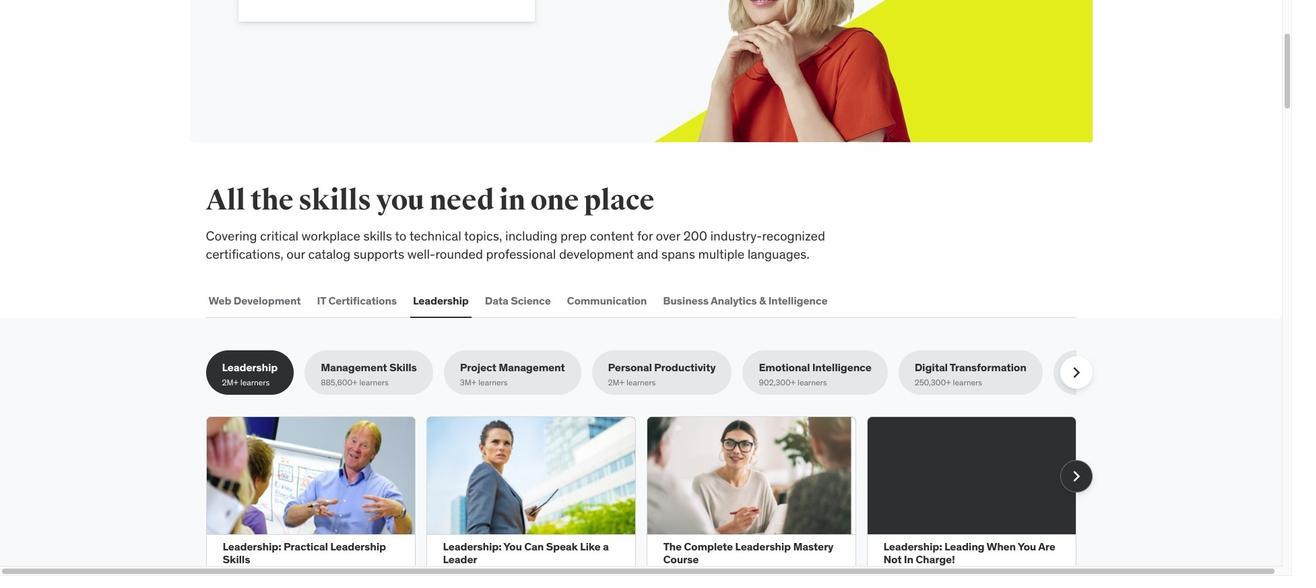 Task type: vqa. For each thing, say whether or not it's contained in the screenshot.


Task type: describe. For each thing, give the bounding box(es) containing it.
not
[[884, 553, 902, 566]]

intelligence inside emotional intelligence 902,300+ learners
[[812, 361, 872, 374]]

you inside leadership: leading when you are not in charge!
[[1018, 540, 1036, 553]]

leadership: you can speak like a leader link
[[443, 540, 609, 566]]

200
[[683, 228, 707, 244]]

1m+
[[1070, 377, 1085, 387]]

2m+ inside leadership 2m+ learners
[[222, 377, 238, 387]]

all the skills you need in one place
[[206, 183, 654, 218]]

business for business strategy 1m+ learners
[[1070, 361, 1115, 374]]

topic filters element
[[206, 351, 1177, 395]]

personal productivity 2m+ learners
[[608, 361, 716, 387]]

topics,
[[464, 228, 502, 244]]

the complete leadership mastery course
[[663, 540, 834, 566]]

leadership inside topic filters element
[[222, 361, 278, 374]]

content
[[590, 228, 634, 244]]

learners for project management
[[478, 377, 508, 387]]

leadership: leading when you are not in charge!
[[884, 540, 1056, 566]]

catalog
[[308, 246, 351, 262]]

next image
[[1066, 362, 1087, 384]]

management skills 885,600+ learners
[[321, 361, 417, 387]]

professional
[[486, 246, 556, 262]]

including
[[505, 228, 558, 244]]

digital transformation 250,300+ learners
[[915, 361, 1027, 387]]

&
[[759, 294, 766, 307]]

communication
[[567, 294, 647, 307]]

critical
[[260, 228, 298, 244]]

you inside leadership: you can speak like a leader
[[504, 540, 522, 553]]

leadership: practical leadership skills
[[223, 540, 386, 566]]

carousel element
[[206, 417, 1093, 576]]

languages.
[[748, 246, 810, 262]]

project management 3m+ learners
[[460, 361, 565, 387]]

web development
[[209, 294, 301, 307]]

like
[[580, 540, 601, 553]]

recognized
[[762, 228, 825, 244]]

in
[[499, 183, 526, 218]]

250,300+
[[915, 377, 951, 387]]

speak
[[546, 540, 578, 553]]

when
[[987, 540, 1016, 553]]

rounded
[[435, 246, 483, 262]]

analytics
[[711, 294, 757, 307]]

digital
[[915, 361, 948, 374]]

3m+
[[460, 377, 477, 387]]

the complete leadership mastery course link
[[663, 540, 834, 566]]

it certifications
[[317, 294, 397, 307]]

management inside 'project management 3m+ learners'
[[499, 361, 565, 374]]

technical
[[409, 228, 461, 244]]

practical
[[284, 540, 328, 553]]

intelligence inside button
[[768, 294, 828, 307]]

leader
[[443, 553, 477, 566]]

prep
[[561, 228, 587, 244]]

data science
[[485, 294, 551, 307]]

science
[[511, 294, 551, 307]]

leadership: you can speak like a leader
[[443, 540, 609, 566]]

skills inside covering critical workplace skills to technical topics, including prep content for over 200 industry-recognized certifications, our catalog supports well-rounded professional development and spans multiple languages.
[[363, 228, 392, 244]]

place
[[584, 183, 654, 218]]

leadership: for leadership: you can speak like a leader
[[443, 540, 502, 553]]

business analytics & intelligence button
[[660, 285, 830, 317]]

management inside the management skills 885,600+ learners
[[321, 361, 387, 374]]

885,600+
[[321, 377, 357, 387]]

skills inside the management skills 885,600+ learners
[[389, 361, 417, 374]]

leading
[[945, 540, 985, 553]]



Task type: locate. For each thing, give the bounding box(es) containing it.
0 vertical spatial skills
[[389, 361, 417, 374]]

0 horizontal spatial you
[[504, 540, 522, 553]]

leadership down rounded
[[413, 294, 469, 307]]

business
[[663, 294, 709, 307], [1070, 361, 1115, 374]]

2m+ inside personal productivity 2m+ learners
[[608, 377, 625, 387]]

skills
[[298, 183, 371, 218], [363, 228, 392, 244]]

over
[[656, 228, 680, 244]]

supports
[[354, 246, 404, 262]]

it
[[317, 294, 326, 307]]

personal
[[608, 361, 652, 374]]

industry-
[[710, 228, 762, 244]]

0 horizontal spatial skills
[[223, 553, 250, 566]]

1 vertical spatial business
[[1070, 361, 1115, 374]]

web development button
[[206, 285, 304, 317]]

the
[[663, 540, 682, 553]]

leadership inside the leadership: practical leadership skills
[[330, 540, 386, 553]]

in
[[904, 553, 914, 566]]

1 horizontal spatial you
[[1018, 540, 1036, 553]]

a
[[603, 540, 609, 553]]

business up 1m+
[[1070, 361, 1115, 374]]

charge!
[[916, 553, 955, 566]]

leadership: inside the leadership: practical leadership skills
[[223, 540, 281, 553]]

and
[[637, 246, 658, 262]]

next image
[[1066, 466, 1087, 487]]

learners for emotional intelligence
[[798, 377, 827, 387]]

you left are
[[1018, 540, 1036, 553]]

multiple
[[698, 246, 745, 262]]

1 horizontal spatial management
[[499, 361, 565, 374]]

business strategy 1m+ learners
[[1070, 361, 1161, 387]]

leadership: for leadership: leading when you are not in charge!
[[884, 540, 942, 553]]

skills up the workplace
[[298, 183, 371, 218]]

2 2m+ from the left
[[608, 377, 625, 387]]

leadership: for leadership: practical leadership skills
[[223, 540, 281, 553]]

leadership: practical leadership skills link
[[223, 540, 386, 566]]

management up 885,600+
[[321, 361, 387, 374]]

2 you from the left
[[1018, 540, 1036, 553]]

4 learners from the left
[[627, 377, 656, 387]]

0 horizontal spatial leadership:
[[223, 540, 281, 553]]

leadership: inside leadership: you can speak like a leader
[[443, 540, 502, 553]]

902,300+
[[759, 377, 796, 387]]

1 horizontal spatial leadership:
[[443, 540, 502, 553]]

emotional intelligence 902,300+ learners
[[759, 361, 872, 387]]

1 you from the left
[[504, 540, 522, 553]]

skills inside the leadership: practical leadership skills
[[223, 553, 250, 566]]

1 vertical spatial skills
[[223, 553, 250, 566]]

intelligence right &
[[768, 294, 828, 307]]

5 learners from the left
[[798, 377, 827, 387]]

1 vertical spatial skills
[[363, 228, 392, 244]]

learners
[[240, 377, 270, 387], [359, 377, 389, 387], [478, 377, 508, 387], [627, 377, 656, 387], [798, 377, 827, 387], [953, 377, 982, 387], [1087, 377, 1116, 387]]

1 leadership: from the left
[[223, 540, 281, 553]]

0 vertical spatial intelligence
[[768, 294, 828, 307]]

leadership inside leadership button
[[413, 294, 469, 307]]

1 horizontal spatial skills
[[389, 361, 417, 374]]

can
[[524, 540, 544, 553]]

learners for business strategy
[[1087, 377, 1116, 387]]

spans
[[661, 246, 695, 262]]

leadership button
[[410, 285, 471, 317]]

you
[[504, 540, 522, 553], [1018, 540, 1036, 553]]

leadership
[[413, 294, 469, 307], [222, 361, 278, 374], [330, 540, 386, 553], [735, 540, 791, 553]]

7 learners from the left
[[1087, 377, 1116, 387]]

you left can
[[504, 540, 522, 553]]

leadership: left can
[[443, 540, 502, 553]]

need
[[429, 183, 494, 218]]

our
[[287, 246, 305, 262]]

0 horizontal spatial business
[[663, 294, 709, 307]]

1 vertical spatial intelligence
[[812, 361, 872, 374]]

learners inside emotional intelligence 902,300+ learners
[[798, 377, 827, 387]]

covering
[[206, 228, 257, 244]]

0 vertical spatial skills
[[298, 183, 371, 218]]

course
[[663, 553, 699, 566]]

business down spans
[[663, 294, 709, 307]]

1 learners from the left
[[240, 377, 270, 387]]

learners inside the management skills 885,600+ learners
[[359, 377, 389, 387]]

covering critical workplace skills to technical topics, including prep content for over 200 industry-recognized certifications, our catalog supports well-rounded professional development and spans multiple languages.
[[206, 228, 825, 262]]

development
[[559, 246, 634, 262]]

skills
[[389, 361, 417, 374], [223, 553, 250, 566]]

leadership left mastery
[[735, 540, 791, 553]]

2 management from the left
[[499, 361, 565, 374]]

2 horizontal spatial leadership:
[[884, 540, 942, 553]]

development
[[234, 294, 301, 307]]

web
[[209, 294, 231, 307]]

mastery
[[793, 540, 834, 553]]

leadership 2m+ learners
[[222, 361, 278, 387]]

1 horizontal spatial business
[[1070, 361, 1115, 374]]

learners inside 'project management 3m+ learners'
[[478, 377, 508, 387]]

business inside button
[[663, 294, 709, 307]]

intelligence
[[768, 294, 828, 307], [812, 361, 872, 374]]

the
[[250, 183, 293, 218]]

leadership:
[[223, 540, 281, 553], [443, 540, 502, 553], [884, 540, 942, 553]]

1 management from the left
[[321, 361, 387, 374]]

learners inside digital transformation 250,300+ learners
[[953, 377, 982, 387]]

project
[[460, 361, 496, 374]]

1 horizontal spatial 2m+
[[608, 377, 625, 387]]

1 2m+ from the left
[[222, 377, 238, 387]]

learners for digital transformation
[[953, 377, 982, 387]]

one
[[531, 183, 579, 218]]

well-
[[407, 246, 435, 262]]

0 vertical spatial business
[[663, 294, 709, 307]]

transformation
[[950, 361, 1027, 374]]

learners inside personal productivity 2m+ learners
[[627, 377, 656, 387]]

leadership right practical
[[330, 540, 386, 553]]

0 horizontal spatial management
[[321, 361, 387, 374]]

business for business analytics & intelligence
[[663, 294, 709, 307]]

2 learners from the left
[[359, 377, 389, 387]]

certifications,
[[206, 246, 284, 262]]

for
[[637, 228, 653, 244]]

skills up supports
[[363, 228, 392, 244]]

workplace
[[302, 228, 360, 244]]

are
[[1038, 540, 1056, 553]]

leadership: leading when you are not in charge! link
[[884, 540, 1056, 566]]

all
[[206, 183, 245, 218]]

leadership: left the leading
[[884, 540, 942, 553]]

business analytics & intelligence
[[663, 294, 828, 307]]

2m+
[[222, 377, 238, 387], [608, 377, 625, 387]]

0 horizontal spatial 2m+
[[222, 377, 238, 387]]

6 learners from the left
[[953, 377, 982, 387]]

it certifications button
[[314, 285, 400, 317]]

data science button
[[482, 285, 554, 317]]

certifications
[[328, 294, 397, 307]]

learners inside business strategy 1m+ learners
[[1087, 377, 1116, 387]]

business inside business strategy 1m+ learners
[[1070, 361, 1115, 374]]

learners for personal productivity
[[627, 377, 656, 387]]

management right project on the bottom
[[499, 361, 565, 374]]

leadership inside the complete leadership mastery course
[[735, 540, 791, 553]]

communication button
[[564, 285, 650, 317]]

leadership: inside leadership: leading when you are not in charge!
[[884, 540, 942, 553]]

emotional
[[759, 361, 810, 374]]

data
[[485, 294, 509, 307]]

leadership down web development button
[[222, 361, 278, 374]]

3 learners from the left
[[478, 377, 508, 387]]

you
[[376, 183, 424, 218]]

2 leadership: from the left
[[443, 540, 502, 553]]

complete
[[684, 540, 733, 553]]

learners for management skills
[[359, 377, 389, 387]]

learners inside leadership 2m+ learners
[[240, 377, 270, 387]]

intelligence right emotional
[[812, 361, 872, 374]]

strategy
[[1118, 361, 1161, 374]]

3 leadership: from the left
[[884, 540, 942, 553]]

productivity
[[654, 361, 716, 374]]

leadership: left practical
[[223, 540, 281, 553]]

to
[[395, 228, 407, 244]]



